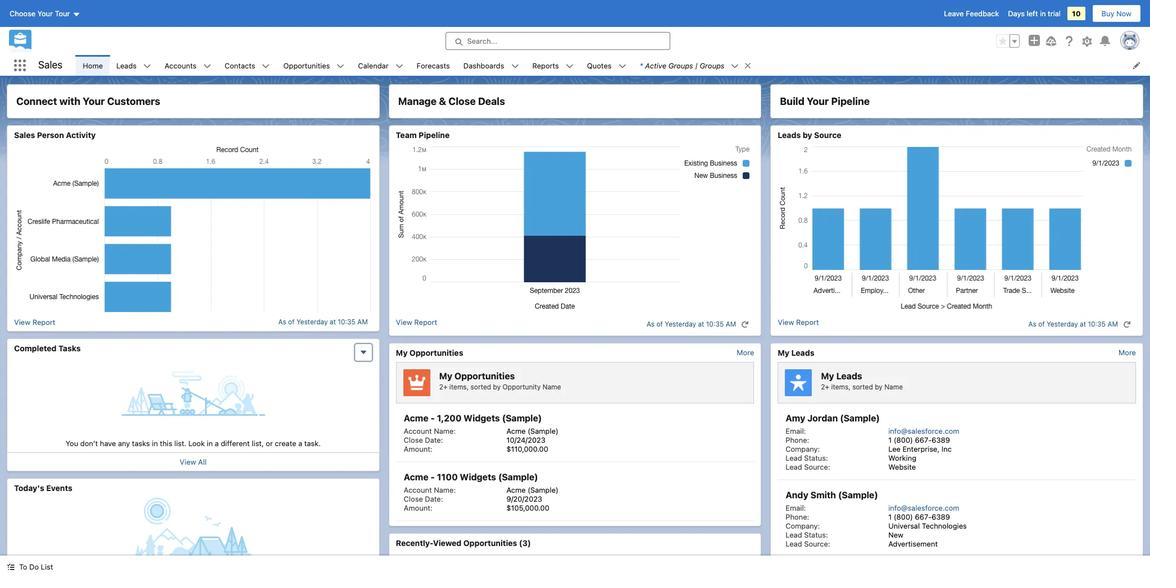 Task type: locate. For each thing, give the bounding box(es) containing it.
a left task.
[[298, 439, 302, 448]]

1 (800) from the top
[[894, 436, 913, 445]]

2 account name: from the top
[[404, 486, 456, 495]]

1 vertical spatial 6389
[[932, 513, 950, 522]]

now
[[1116, 9, 1132, 18]]

2 items, from the left
[[831, 383, 851, 391]]

account name: down '1100'
[[404, 486, 456, 495]]

0 vertical spatial phone:
[[786, 436, 809, 445]]

2 account from the top
[[404, 486, 432, 495]]

1 lead source: from the top
[[786, 463, 830, 472]]

view report up completed
[[14, 318, 55, 327]]

1 horizontal spatial view report
[[396, 318, 437, 327]]

account name:
[[404, 427, 456, 436], [404, 486, 456, 495]]

text default image inside "contacts" list item
[[262, 62, 270, 70]]

0 vertical spatial info@salesforce.com link
[[888, 427, 959, 436]]

close date:
[[404, 436, 443, 445], [404, 495, 443, 504]]

1 vertical spatial account name:
[[404, 486, 456, 495]]

close date: down 1,200
[[404, 436, 443, 445]]

1 name: from the top
[[434, 427, 456, 436]]

0 vertical spatial 667-
[[915, 436, 932, 445]]

0 vertical spatial acme (sample)
[[507, 427, 558, 436]]

1 a from the left
[[215, 439, 219, 448]]

1 667- from the top
[[915, 436, 932, 445]]

text default image inside calendar list item
[[395, 62, 403, 70]]

0 vertical spatial 1 (800) 667-6389
[[888, 436, 950, 445]]

activity
[[66, 130, 96, 140]]

text default image left accounts link
[[143, 62, 151, 70]]

by left "opportunity"
[[493, 383, 501, 391]]

(800) up new
[[894, 513, 913, 522]]

0 horizontal spatial by
[[493, 383, 501, 391]]

report up completed tasks
[[32, 318, 55, 327]]

1 source: from the top
[[804, 463, 830, 472]]

text default image up show more my opportunities records element
[[741, 321, 749, 329]]

0 horizontal spatial 2+
[[439, 383, 447, 391]]

widgets for 1100
[[460, 472, 496, 483]]

2 lead status: from the top
[[786, 531, 828, 540]]

by up amy jordan (sample)
[[875, 383, 883, 391]]

2 lead source: from the top
[[786, 540, 830, 549]]

groups right |
[[700, 61, 724, 70]]

sorted inside my leads 2+ items, sorted by name
[[852, 383, 873, 391]]

text default image
[[143, 62, 151, 70], [203, 62, 211, 70], [262, 62, 270, 70], [395, 62, 403, 70], [511, 62, 519, 70], [566, 62, 574, 70], [731, 62, 739, 70], [741, 321, 749, 329]]

2 status: from the top
[[804, 531, 828, 540]]

10:​35 for build your pipeline
[[1088, 320, 1106, 329]]

1 view report link from the left
[[14, 318, 55, 327]]

1 horizontal spatial more link
[[1119, 348, 1136, 357]]

jordan
[[807, 413, 838, 424]]

items, up amy jordan (sample)
[[831, 383, 851, 391]]

- left '1100'
[[431, 472, 435, 483]]

|
[[695, 61, 698, 70]]

1 close date: from the top
[[404, 436, 443, 445]]

2 (800) from the top
[[894, 513, 913, 522]]

opportunities
[[283, 61, 330, 70], [409, 348, 463, 358], [454, 371, 515, 381], [463, 539, 517, 548]]

view report
[[14, 318, 55, 327], [396, 318, 437, 327], [778, 318, 819, 327]]

0 horizontal spatial sales
[[14, 130, 35, 140]]

more for manage & close deals
[[737, 348, 754, 357]]

2 name from the left
[[884, 383, 903, 391]]

sales
[[38, 59, 63, 71], [14, 130, 35, 140]]

2 vertical spatial close
[[404, 495, 423, 504]]

sorted up the acme - 1,200 widgets (sample)
[[471, 383, 491, 391]]

lead source: up andy
[[786, 463, 830, 472]]

leads inside list item
[[116, 61, 137, 70]]

company:
[[786, 445, 820, 454], [786, 522, 820, 531]]

widgets right '1100'
[[460, 472, 496, 483]]

1 vertical spatial 667-
[[915, 513, 932, 522]]

1 2+ from the left
[[439, 383, 447, 391]]

2 horizontal spatial view report link
[[778, 318, 819, 331]]

2 phone: from the top
[[786, 513, 809, 522]]

0 vertical spatial close
[[448, 96, 476, 107]]

2 horizontal spatial am
[[1108, 320, 1118, 329]]

0 horizontal spatial at
[[330, 318, 336, 326]]

search...
[[467, 37, 497, 46]]

by left source
[[803, 130, 812, 140]]

0 vertical spatial widgets
[[464, 413, 500, 424]]

pipeline
[[831, 96, 870, 107], [419, 130, 450, 140]]

10:​35
[[338, 318, 355, 326], [706, 320, 724, 329], [1088, 320, 1106, 329]]

lead status: for andy
[[786, 531, 828, 540]]

1 vertical spatial date:
[[425, 495, 443, 504]]

close date: for 1,200
[[404, 436, 443, 445]]

items,
[[449, 383, 469, 391], [831, 383, 851, 391]]

build your pipeline
[[780, 96, 870, 107]]

2 a from the left
[[298, 439, 302, 448]]

0 vertical spatial close date:
[[404, 436, 443, 445]]

forecasts
[[417, 61, 450, 70]]

source:
[[804, 463, 830, 472], [804, 540, 830, 549]]

1 (800) 667-6389 for andy smith (sample)
[[888, 513, 950, 522]]

2 info@salesforce.com link from the top
[[888, 504, 959, 513]]

1 vertical spatial acme (sample)
[[507, 486, 558, 495]]

more for build your pipeline
[[1119, 348, 1136, 357]]

1 horizontal spatial as of yesterday at 10:​35 am
[[647, 320, 736, 329]]

quotes list item
[[580, 55, 633, 76]]

text default image inside the quotes list item
[[618, 62, 626, 70]]

your right with
[[83, 96, 105, 107]]

email: for andy
[[786, 504, 806, 513]]

2 1 from the top
[[888, 513, 892, 522]]

amount: for acme - 1100 widgets (sample)
[[404, 504, 432, 513]]

2 name: from the top
[[434, 486, 456, 495]]

company: down amy
[[786, 445, 820, 454]]

2 more from the left
[[1119, 348, 1136, 357]]

lead status: up andy
[[786, 454, 828, 463]]

lead source: for andy
[[786, 540, 830, 549]]

items, up 1,200
[[449, 383, 469, 391]]

1 lead status: from the top
[[786, 454, 828, 463]]

10:​35 for manage & close deals
[[706, 320, 724, 329]]

1 account from the top
[[404, 427, 432, 436]]

a
[[215, 439, 219, 448], [298, 439, 302, 448]]

1 view report from the left
[[14, 318, 55, 327]]

0 horizontal spatial view report
[[14, 318, 55, 327]]

1 horizontal spatial as
[[647, 320, 655, 329]]

2 report from the left
[[414, 318, 437, 327]]

1 account name: from the top
[[404, 427, 456, 436]]

report up my opportunities
[[414, 318, 437, 327]]

text default image inside the reports list item
[[566, 62, 574, 70]]

different
[[221, 439, 250, 448]]

in right left
[[1040, 9, 1046, 18]]

1 phone: from the top
[[786, 436, 809, 445]]

view up my opportunities
[[396, 318, 412, 327]]

team pipeline
[[396, 130, 450, 140]]

1 vertical spatial company:
[[786, 522, 820, 531]]

info@salesforce.com link up enterprise,
[[888, 427, 959, 436]]

2 6389 from the top
[[932, 513, 950, 522]]

your
[[37, 9, 53, 18], [83, 96, 105, 107], [807, 96, 829, 107]]

date: down 1,200
[[425, 436, 443, 445]]

1 vertical spatial (800)
[[894, 513, 913, 522]]

- for 1100
[[431, 472, 435, 483]]

company: for amy
[[786, 445, 820, 454]]

view up completed
[[14, 318, 30, 327]]

close for 1,200
[[404, 436, 423, 445]]

view for build your pipeline
[[778, 318, 794, 327]]

1 horizontal spatial of
[[656, 320, 663, 329]]

10
[[1072, 9, 1081, 18]]

1 vertical spatial status:
[[804, 531, 828, 540]]

0 horizontal spatial groups
[[668, 61, 693, 70]]

2 view report link from the left
[[396, 318, 437, 331]]

view report link for deals
[[396, 318, 437, 331]]

2 source: from the top
[[804, 540, 830, 549]]

(sample) up 9/20/2023
[[498, 472, 538, 483]]

1 horizontal spatial 2+
[[821, 383, 829, 391]]

leads link
[[110, 55, 143, 76]]

view report up my leads
[[778, 318, 819, 327]]

1 horizontal spatial sales
[[38, 59, 63, 71]]

2 view report from the left
[[396, 318, 437, 327]]

view up my leads
[[778, 318, 794, 327]]

items, inside my opportunities 2+ items, sorted by opportunity name
[[449, 383, 469, 391]]

2 horizontal spatial 10:​35
[[1088, 320, 1106, 329]]

reports link
[[526, 55, 566, 76]]

am
[[357, 318, 368, 326], [726, 320, 736, 329], [1108, 320, 1118, 329]]

2+ up jordan
[[821, 383, 829, 391]]

my
[[396, 348, 408, 358], [778, 348, 789, 358], [439, 371, 452, 381], [821, 371, 834, 381]]

manage & close deals
[[398, 96, 505, 107]]

6389 for andy smith (sample)
[[932, 513, 950, 522]]

lead for website
[[786, 463, 802, 472]]

groups left |
[[668, 61, 693, 70]]

0 vertical spatial 6389
[[932, 436, 950, 445]]

0 vertical spatial -
[[431, 413, 435, 424]]

acme (sample) for acme - 1,200 widgets (sample)
[[507, 427, 558, 436]]

widgets for 1,200
[[464, 413, 500, 424]]

choose
[[10, 9, 35, 18]]

lead status: for amy
[[786, 454, 828, 463]]

0 horizontal spatial of
[[288, 318, 295, 326]]

1 vertical spatial 1 (800) 667-6389
[[888, 513, 950, 522]]

text default image right contacts
[[262, 62, 270, 70]]

home link
[[76, 55, 110, 76]]

source: up smith on the bottom of the page
[[804, 463, 830, 472]]

acme (sample) up $105,000.00
[[507, 486, 558, 495]]

text default image left the to
[[7, 564, 15, 572]]

working
[[888, 454, 916, 463]]

text default image left *
[[618, 62, 626, 70]]

my inside my opportunities 2+ items, sorted by opportunity name
[[439, 371, 452, 381]]

2 horizontal spatial view report
[[778, 318, 819, 327]]

0 horizontal spatial report
[[32, 318, 55, 327]]

* active groups | groups
[[640, 61, 724, 70]]

1 sorted from the left
[[471, 383, 491, 391]]

email: down andy
[[786, 504, 806, 513]]

2 amount: from the top
[[404, 504, 432, 513]]

as
[[278, 318, 286, 326], [647, 320, 655, 329], [1028, 320, 1036, 329]]

0 vertical spatial email:
[[786, 427, 806, 436]]

2 1 (800) 667-6389 from the top
[[888, 513, 950, 522]]

info@salesforce.com up universal technologies
[[888, 504, 959, 513]]

667- left inc
[[915, 436, 932, 445]]

amount: for acme - 1,200 widgets (sample)
[[404, 445, 432, 454]]

1 acme (sample) from the top
[[507, 427, 558, 436]]

lead source: down andy
[[786, 540, 830, 549]]

account name: for 1,200
[[404, 427, 456, 436]]

0 vertical spatial lead source:
[[786, 463, 830, 472]]

text default image for dashboards
[[511, 62, 519, 70]]

0 vertical spatial sales
[[38, 59, 63, 71]]

0 horizontal spatial sorted
[[471, 383, 491, 391]]

pipeline right team
[[419, 130, 450, 140]]

in right look at bottom left
[[207, 439, 213, 448]]

0 vertical spatial lead status:
[[786, 454, 828, 463]]

0 vertical spatial account name:
[[404, 427, 456, 436]]

date: for 1100
[[425, 495, 443, 504]]

1 vertical spatial 1
[[888, 513, 892, 522]]

by inside my opportunities 2+ items, sorted by opportunity name
[[493, 383, 501, 391]]

am for manage
[[726, 320, 736, 329]]

2+ inside my opportunities 2+ items, sorted by opportunity name
[[439, 383, 447, 391]]

- left 1,200
[[431, 413, 435, 424]]

sales for sales person activity
[[14, 130, 35, 140]]

sorted inside my opportunities 2+ items, sorted by opportunity name
[[471, 383, 491, 391]]

1 1 (800) 667-6389 from the top
[[888, 436, 950, 445]]

1 6389 from the top
[[932, 436, 950, 445]]

2 horizontal spatial report
[[796, 318, 819, 327]]

widgets
[[464, 413, 500, 424], [460, 472, 496, 483]]

by for manage & close deals
[[493, 383, 501, 391]]

2 667- from the top
[[915, 513, 932, 522]]

list containing home
[[76, 55, 1150, 76]]

2 company: from the top
[[786, 522, 820, 531]]

customers
[[107, 96, 160, 107]]

1 date: from the top
[[425, 436, 443, 445]]

text default image
[[744, 62, 752, 70], [337, 62, 345, 70], [618, 62, 626, 70], [1123, 321, 1131, 329], [7, 564, 15, 572]]

lead source:
[[786, 463, 830, 472], [786, 540, 830, 549]]

1 (800) 667-6389
[[888, 436, 950, 445], [888, 513, 950, 522]]

667- up advertisement
[[915, 513, 932, 522]]

sales up connect
[[38, 59, 63, 71]]

2 info@salesforce.com from the top
[[888, 504, 959, 513]]

1 lead from the top
[[786, 454, 802, 463]]

acme (sample) up $110,000.00
[[507, 427, 558, 436]]

text default image for contacts
[[262, 62, 270, 70]]

1 amount: from the top
[[404, 445, 432, 454]]

1 groups from the left
[[668, 61, 693, 70]]

1 horizontal spatial groups
[[700, 61, 724, 70]]

0 horizontal spatial 10:​35
[[338, 318, 355, 326]]

$105,000.00
[[507, 504, 549, 513]]

1 info@salesforce.com link from the top
[[888, 427, 959, 436]]

leads
[[116, 61, 137, 70], [778, 130, 801, 140], [791, 348, 814, 358], [836, 371, 862, 381]]

text default image up show more my leads records element
[[1123, 321, 1131, 329]]

date: for 1,200
[[425, 436, 443, 445]]

email: down amy
[[786, 427, 806, 436]]

2 horizontal spatial at
[[1080, 320, 1086, 329]]

more link for manage & close deals
[[737, 348, 754, 357]]

2 date: from the top
[[425, 495, 443, 504]]

leave feedback
[[944, 9, 999, 18]]

home
[[83, 61, 103, 70]]

text default image left "calendar" link
[[337, 62, 345, 70]]

4 lead from the top
[[786, 540, 802, 549]]

2 - from the top
[[431, 472, 435, 483]]

info@salesforce.com link for amy jordan (sample)
[[888, 427, 959, 436]]

text default image right |
[[744, 62, 752, 70]]

text default image right |
[[731, 62, 739, 70]]

text default image inside accounts list item
[[203, 62, 211, 70]]

phone: down andy
[[786, 513, 809, 522]]

1 horizontal spatial at
[[698, 320, 704, 329]]

1 report from the left
[[32, 318, 55, 327]]

1 horizontal spatial pipeline
[[831, 96, 870, 107]]

list,
[[252, 439, 264, 448]]

1 horizontal spatial in
[[207, 439, 213, 448]]

1 vertical spatial info@salesforce.com
[[888, 504, 959, 513]]

2 horizontal spatial as
[[1028, 320, 1036, 329]]

info@salesforce.com link
[[888, 427, 959, 436], [888, 504, 959, 513]]

my leads link
[[778, 348, 814, 358]]

1 horizontal spatial yesterday
[[665, 320, 696, 329]]

close for 1100
[[404, 495, 423, 504]]

0 vertical spatial name:
[[434, 427, 456, 436]]

close date: down '1100'
[[404, 495, 443, 504]]

1 vertical spatial info@salesforce.com link
[[888, 504, 959, 513]]

1 (800) 667-6389 up working
[[888, 436, 950, 445]]

2 horizontal spatial by
[[875, 383, 883, 391]]

0 horizontal spatial more link
[[737, 348, 754, 357]]

close
[[448, 96, 476, 107], [404, 436, 423, 445], [404, 495, 423, 504]]

status: up smith on the bottom of the page
[[804, 454, 828, 463]]

1 horizontal spatial a
[[298, 439, 302, 448]]

1 items, from the left
[[449, 383, 469, 391]]

0 vertical spatial 1
[[888, 436, 892, 445]]

2+ inside my leads 2+ items, sorted by name
[[821, 383, 829, 391]]

more link
[[737, 348, 754, 357], [1119, 348, 1136, 357]]

text default image right the 'reports'
[[566, 62, 574, 70]]

text default image right the accounts
[[203, 62, 211, 70]]

quotes link
[[580, 55, 618, 76]]

contacts
[[225, 61, 255, 70]]

667-
[[915, 436, 932, 445], [915, 513, 932, 522]]

list item
[[633, 55, 757, 76]]

info@salesforce.com
[[888, 427, 959, 436], [888, 504, 959, 513]]

0 vertical spatial (800)
[[894, 436, 913, 445]]

sorted
[[471, 383, 491, 391], [852, 383, 873, 391]]

your right build
[[807, 96, 829, 107]]

1 horizontal spatial am
[[726, 320, 736, 329]]

widgets right 1,200
[[464, 413, 500, 424]]

1 - from the top
[[431, 413, 435, 424]]

date: down '1100'
[[425, 495, 443, 504]]

lead status: down andy
[[786, 531, 828, 540]]

0 horizontal spatial your
[[37, 9, 53, 18]]

1 email: from the top
[[786, 427, 806, 436]]

phone: for andy
[[786, 513, 809, 522]]

a left different on the left bottom of page
[[215, 439, 219, 448]]

2 acme (sample) from the top
[[507, 486, 558, 495]]

sorted up amy jordan (sample)
[[852, 383, 873, 391]]

1 vertical spatial source:
[[804, 540, 830, 549]]

status:
[[804, 454, 828, 463], [804, 531, 828, 540]]

my inside my leads 2+ items, sorted by name
[[821, 371, 834, 381]]

as for build your pipeline
[[1028, 320, 1036, 329]]

view report link up my leads
[[778, 318, 819, 331]]

1 horizontal spatial sorted
[[852, 383, 873, 391]]

group
[[996, 34, 1020, 48]]

1 horizontal spatial 10:​35
[[706, 320, 724, 329]]

name: for 1,200
[[434, 427, 456, 436]]

list item containing *
[[633, 55, 757, 76]]

status: down smith on the bottom of the page
[[804, 531, 828, 540]]

pipeline up source
[[831, 96, 870, 107]]

view report for deals
[[396, 318, 437, 327]]

view report up my opportunities
[[396, 318, 437, 327]]

0 vertical spatial info@salesforce.com
[[888, 427, 959, 436]]

email: for amy
[[786, 427, 806, 436]]

name: down '1100'
[[434, 486, 456, 495]]

2 more link from the left
[[1119, 348, 1136, 357]]

(800) for andy smith (sample)
[[894, 513, 913, 522]]

andy smith (sample)
[[786, 490, 878, 501]]

more link for build your pipeline
[[1119, 348, 1136, 357]]

report
[[32, 318, 55, 327], [414, 318, 437, 327], [796, 318, 819, 327]]

sales left person at the top left of the page
[[14, 130, 35, 140]]

3 view report from the left
[[778, 318, 819, 327]]

text default image inside the to do list button
[[7, 564, 15, 572]]

2 lead from the top
[[786, 463, 802, 472]]

1 up new
[[888, 513, 892, 522]]

account name: down 1,200
[[404, 427, 456, 436]]

0 vertical spatial status:
[[804, 454, 828, 463]]

company: for andy
[[786, 522, 820, 531]]

text default image inside dashboards list item
[[511, 62, 519, 70]]

-
[[431, 413, 435, 424], [431, 472, 435, 483]]

1 vertical spatial pipeline
[[419, 130, 450, 140]]

2 horizontal spatial as of yesterday at 10:​35 am
[[1028, 320, 1118, 329]]

text default image left the reports link in the top left of the page
[[511, 62, 519, 70]]

create
[[275, 439, 296, 448]]

1 vertical spatial lead status:
[[786, 531, 828, 540]]

view report link up my opportunities
[[396, 318, 437, 331]]

info@salesforce.com link up universal technologies
[[888, 504, 959, 513]]

date:
[[425, 436, 443, 445], [425, 495, 443, 504]]

list
[[76, 55, 1150, 76]]

0 horizontal spatial view report link
[[14, 318, 55, 327]]

0 vertical spatial account
[[404, 427, 432, 436]]

1 status: from the top
[[804, 454, 828, 463]]

0 horizontal spatial items,
[[449, 383, 469, 391]]

2 horizontal spatial in
[[1040, 9, 1046, 18]]

by inside my leads 2+ items, sorted by name
[[875, 383, 883, 391]]

view report link up completed
[[14, 318, 55, 327]]

9/20/2023
[[507, 495, 542, 504]]

items, for close
[[449, 383, 469, 391]]

1 up working
[[888, 436, 892, 445]]

3 report from the left
[[796, 318, 819, 327]]

2 email: from the top
[[786, 504, 806, 513]]

1 vertical spatial -
[[431, 472, 435, 483]]

phone: down amy
[[786, 436, 809, 445]]

1 more from the left
[[737, 348, 754, 357]]

your for build
[[807, 96, 829, 107]]

more
[[737, 348, 754, 357], [1119, 348, 1136, 357]]

items, inside my leads 2+ items, sorted by name
[[831, 383, 851, 391]]

accounts list item
[[158, 55, 218, 76]]

yesterday
[[296, 318, 328, 326], [665, 320, 696, 329], [1047, 320, 1078, 329]]

1 more link from the left
[[737, 348, 754, 357]]

by
[[803, 130, 812, 140], [493, 383, 501, 391], [875, 383, 883, 391]]

name
[[543, 383, 561, 391], [884, 383, 903, 391]]

2+ up 1,200
[[439, 383, 447, 391]]

1 horizontal spatial view report link
[[396, 318, 437, 331]]

0 horizontal spatial name
[[543, 383, 561, 391]]

2 horizontal spatial yesterday
[[1047, 320, 1078, 329]]

have
[[100, 439, 116, 448]]

1 horizontal spatial name
[[884, 383, 903, 391]]

report up my leads
[[796, 318, 819, 327]]

your left the tour on the left of page
[[37, 9, 53, 18]]

by for build your pipeline
[[875, 383, 883, 391]]

0 vertical spatial amount:
[[404, 445, 432, 454]]

acme left '1100'
[[404, 472, 428, 483]]

person
[[37, 130, 64, 140]]

1 horizontal spatial items,
[[831, 383, 851, 391]]

amount:
[[404, 445, 432, 454], [404, 504, 432, 513]]

1 1 from the top
[[888, 436, 892, 445]]

$110,000.00
[[507, 445, 548, 454]]

lead for working
[[786, 454, 802, 463]]

2 2+ from the left
[[821, 383, 829, 391]]

your inside "dropdown button"
[[37, 9, 53, 18]]

text default image for accounts
[[203, 62, 211, 70]]

deals
[[478, 96, 505, 107]]

my for my leads 2+ items, sorted by name
[[821, 371, 834, 381]]

2 sorted from the left
[[852, 383, 873, 391]]

(sample) right smith on the bottom of the page
[[838, 490, 878, 501]]

source: down smith on the bottom of the page
[[804, 540, 830, 549]]

as of yesterday at 10:​35 am
[[278, 318, 368, 326], [647, 320, 736, 329], [1028, 320, 1118, 329]]

text default image right the calendar
[[395, 62, 403, 70]]

info@salesforce.com up enterprise,
[[888, 427, 959, 436]]

0 vertical spatial date:
[[425, 436, 443, 445]]

acme up $110,000.00
[[507, 427, 526, 436]]

1 vertical spatial phone:
[[786, 513, 809, 522]]

0 vertical spatial pipeline
[[831, 96, 870, 107]]

1 vertical spatial account
[[404, 486, 432, 495]]

company: down andy
[[786, 522, 820, 531]]

reports
[[532, 61, 559, 70]]

text default image inside opportunities list item
[[337, 62, 345, 70]]

source
[[814, 130, 841, 140]]

lead
[[786, 454, 802, 463], [786, 463, 802, 472], [786, 531, 802, 540], [786, 540, 802, 549]]

1 (800) 667-6389 up advertisement
[[888, 513, 950, 522]]

3 lead from the top
[[786, 531, 802, 540]]

1 horizontal spatial by
[[803, 130, 812, 140]]

text default image inside leads list item
[[143, 62, 151, 70]]

2 close date: from the top
[[404, 495, 443, 504]]

in left this
[[152, 439, 158, 448]]

name: down 1,200
[[434, 427, 456, 436]]

(800) up working
[[894, 436, 913, 445]]

1 vertical spatial amount:
[[404, 504, 432, 513]]

2 horizontal spatial of
[[1038, 320, 1045, 329]]

name:
[[434, 427, 456, 436], [434, 486, 456, 495]]

1 info@salesforce.com from the top
[[888, 427, 959, 436]]

1 vertical spatial close date:
[[404, 495, 443, 504]]

as for manage & close deals
[[647, 320, 655, 329]]

of for manage & close deals
[[656, 320, 663, 329]]

andy
[[786, 490, 808, 501]]

0 horizontal spatial more
[[737, 348, 754, 357]]

1 company: from the top
[[786, 445, 820, 454]]

(800)
[[894, 436, 913, 445], [894, 513, 913, 522]]

1 vertical spatial close
[[404, 436, 423, 445]]

1 name from the left
[[543, 383, 561, 391]]



Task type: describe. For each thing, give the bounding box(es) containing it.
opportunities link
[[277, 55, 337, 76]]

close date: for 1100
[[404, 495, 443, 504]]

0 horizontal spatial yesterday
[[296, 318, 328, 326]]

2 groups from the left
[[700, 61, 724, 70]]

1 for amy jordan (sample)
[[888, 436, 892, 445]]

this
[[160, 439, 172, 448]]

left
[[1027, 9, 1038, 18]]

text default image for reports
[[566, 62, 574, 70]]

my leads 2+ items, sorted by name
[[821, 371, 903, 391]]

acme (sample) for acme - 1100 widgets (sample)
[[507, 486, 558, 495]]

acme up $105,000.00
[[507, 486, 526, 495]]

0 horizontal spatial as of yesterday at 10:​35 am
[[278, 318, 368, 326]]

tour
[[55, 9, 70, 18]]

source: for jordan
[[804, 463, 830, 472]]

(800) for amy jordan (sample)
[[894, 436, 913, 445]]

info@salesforce.com for amy jordan (sample)
[[888, 427, 959, 436]]

inc
[[942, 445, 952, 454]]

at for manage & close deals
[[698, 320, 704, 329]]

leave feedback link
[[944, 9, 999, 18]]

lead source: for amy
[[786, 463, 830, 472]]

show more my leads records element
[[1119, 348, 1136, 357]]

all
[[198, 458, 207, 467]]

trial
[[1048, 9, 1061, 18]]

sales for sales
[[38, 59, 63, 71]]

contacts list item
[[218, 55, 277, 76]]

recently-
[[396, 539, 433, 548]]

show more my opportunities records element
[[737, 348, 754, 357]]

lead for new
[[786, 531, 802, 540]]

acme left 1,200
[[404, 413, 428, 424]]

(3)
[[519, 539, 531, 548]]

buy
[[1101, 9, 1114, 18]]

list
[[41, 563, 53, 572]]

list.
[[174, 439, 186, 448]]

connect with your customers
[[16, 96, 160, 107]]

leads by source
[[778, 130, 841, 140]]

tasks
[[132, 439, 150, 448]]

&
[[439, 96, 446, 107]]

report for customers
[[32, 318, 55, 327]]

view report link for customers
[[14, 318, 55, 327]]

3 view report link from the left
[[778, 318, 819, 331]]

new
[[888, 531, 903, 540]]

opportunities inside my opportunities 2+ items, sorted by opportunity name
[[454, 371, 515, 381]]

phone: for amy
[[786, 436, 809, 445]]

my for my opportunities 2+ items, sorted by opportunity name
[[439, 371, 452, 381]]

amy
[[786, 413, 805, 424]]

account for acme - 1100 widgets (sample)
[[404, 486, 432, 495]]

leads inside my leads 2+ items, sorted by name
[[836, 371, 862, 381]]

as of yesterday at 10:​35 am for build your pipeline
[[1028, 320, 1118, 329]]

dashboards
[[463, 61, 504, 70]]

as of yesterday at 10:​35 am for manage & close deals
[[647, 320, 736, 329]]

info@salesforce.com link for andy smith (sample)
[[888, 504, 959, 513]]

universal technologies
[[888, 522, 967, 531]]

yesterday for build your pipeline
[[1047, 320, 1078, 329]]

name inside my leads 2+ items, sorted by name
[[884, 383, 903, 391]]

1 for andy smith (sample)
[[888, 513, 892, 522]]

2+ for your
[[821, 383, 829, 391]]

acme - 1100 widgets (sample)
[[404, 472, 538, 483]]

2+ for &
[[439, 383, 447, 391]]

lee enterprise, inc
[[888, 445, 952, 454]]

universal
[[888, 522, 920, 531]]

(sample) up $105,000.00
[[528, 486, 558, 495]]

buy now button
[[1092, 4, 1141, 22]]

am for build
[[1108, 320, 1118, 329]]

amy jordan (sample)
[[786, 413, 880, 424]]

*
[[640, 61, 643, 70]]

0 horizontal spatial pipeline
[[419, 130, 450, 140]]

(sample) right jordan
[[840, 413, 880, 424]]

- for 1,200
[[431, 413, 435, 424]]

source: for smith
[[804, 540, 830, 549]]

667- for andy smith (sample)
[[915, 513, 932, 522]]

text default image for calendar
[[395, 62, 403, 70]]

opportunity
[[503, 383, 541, 391]]

don't
[[80, 439, 98, 448]]

forecasts link
[[410, 55, 457, 76]]

feedback
[[966, 9, 999, 18]]

smith
[[810, 490, 836, 501]]

or
[[266, 439, 273, 448]]

opportunities list item
[[277, 55, 351, 76]]

today's events
[[14, 483, 72, 493]]

status: for jordan
[[804, 454, 828, 463]]

today's
[[14, 483, 44, 493]]

you don't have any tasks in this list. look in a different list, or create a task.
[[66, 439, 321, 448]]

items, for pipeline
[[831, 383, 851, 391]]

view report for customers
[[14, 318, 55, 327]]

0 horizontal spatial in
[[152, 439, 158, 448]]

10/24/2023
[[507, 436, 546, 445]]

to do list
[[19, 563, 53, 572]]

my opportunities link
[[396, 348, 463, 358]]

sorted for close
[[471, 383, 491, 391]]

build
[[780, 96, 804, 107]]

667- for amy jordan (sample)
[[915, 436, 932, 445]]

name inside my opportunities 2+ items, sorted by opportunity name
[[543, 383, 561, 391]]

reports list item
[[526, 55, 580, 76]]

days
[[1008, 9, 1025, 18]]

lee
[[888, 445, 901, 454]]

acme - 1,200 widgets (sample)
[[404, 413, 542, 424]]

to do list button
[[0, 556, 60, 579]]

calendar link
[[351, 55, 395, 76]]

1 (800) 667-6389 for amy jordan (sample)
[[888, 436, 950, 445]]

my opportunities
[[396, 348, 463, 358]]

tasks
[[58, 344, 81, 353]]

contacts link
[[218, 55, 262, 76]]

view all link
[[180, 458, 207, 467]]

buy now
[[1101, 9, 1132, 18]]

calendar
[[358, 61, 389, 70]]

calendar list item
[[351, 55, 410, 76]]

info@salesforce.com for andy smith (sample)
[[888, 504, 959, 513]]

your for choose
[[37, 9, 53, 18]]

sales person activity
[[14, 130, 96, 140]]

choose your tour button
[[9, 4, 81, 22]]

completed
[[14, 344, 57, 353]]

recently-viewed opportunities (3)
[[396, 539, 531, 548]]

(sample) up 10/24/2023
[[502, 413, 542, 424]]

my for my opportunities
[[396, 348, 408, 358]]

dashboards link
[[457, 55, 511, 76]]

0 horizontal spatial as
[[278, 318, 286, 326]]

leads list item
[[110, 55, 158, 76]]

0 horizontal spatial am
[[357, 318, 368, 326]]

(sample) up $110,000.00
[[528, 427, 558, 436]]

completed tasks
[[14, 344, 81, 353]]

events
[[46, 483, 72, 493]]

do
[[29, 563, 39, 572]]

my opportunities 2+ items, sorted by opportunity name
[[439, 371, 561, 391]]

my leads
[[778, 348, 814, 358]]

manage
[[398, 96, 437, 107]]

lead for advertisement
[[786, 540, 802, 549]]

days left in trial
[[1008, 9, 1061, 18]]

search... button
[[445, 32, 670, 50]]

my for my leads
[[778, 348, 789, 358]]

report for deals
[[414, 318, 437, 327]]

with
[[59, 96, 80, 107]]

dashboards list item
[[457, 55, 526, 76]]

you
[[66, 439, 78, 448]]

view left all
[[180, 458, 196, 467]]

website
[[888, 463, 916, 472]]

name: for 1100
[[434, 486, 456, 495]]

enterprise,
[[903, 445, 940, 454]]

any
[[118, 439, 130, 448]]

look
[[188, 439, 205, 448]]

opportunities inside list item
[[283, 61, 330, 70]]

1 horizontal spatial your
[[83, 96, 105, 107]]

sorted for pipeline
[[852, 383, 873, 391]]

of for build your pipeline
[[1038, 320, 1045, 329]]

at for build your pipeline
[[1080, 320, 1086, 329]]

account name: for 1100
[[404, 486, 456, 495]]

status: for smith
[[804, 531, 828, 540]]

text default image inside list item
[[744, 62, 752, 70]]

viewed
[[433, 539, 461, 548]]

6389 for amy jordan (sample)
[[932, 436, 950, 445]]

1,200
[[437, 413, 462, 424]]

connect
[[16, 96, 57, 107]]

yesterday for manage & close deals
[[665, 320, 696, 329]]

quotes
[[587, 61, 612, 70]]

view for connect with your customers
[[14, 318, 30, 327]]

text default image for leads
[[143, 62, 151, 70]]

account for acme - 1,200 widgets (sample)
[[404, 427, 432, 436]]

view for manage & close deals
[[396, 318, 412, 327]]

technologies
[[922, 522, 967, 531]]



Task type: vqa. For each thing, say whether or not it's contained in the screenshot.
Widgets to the bottom
yes



